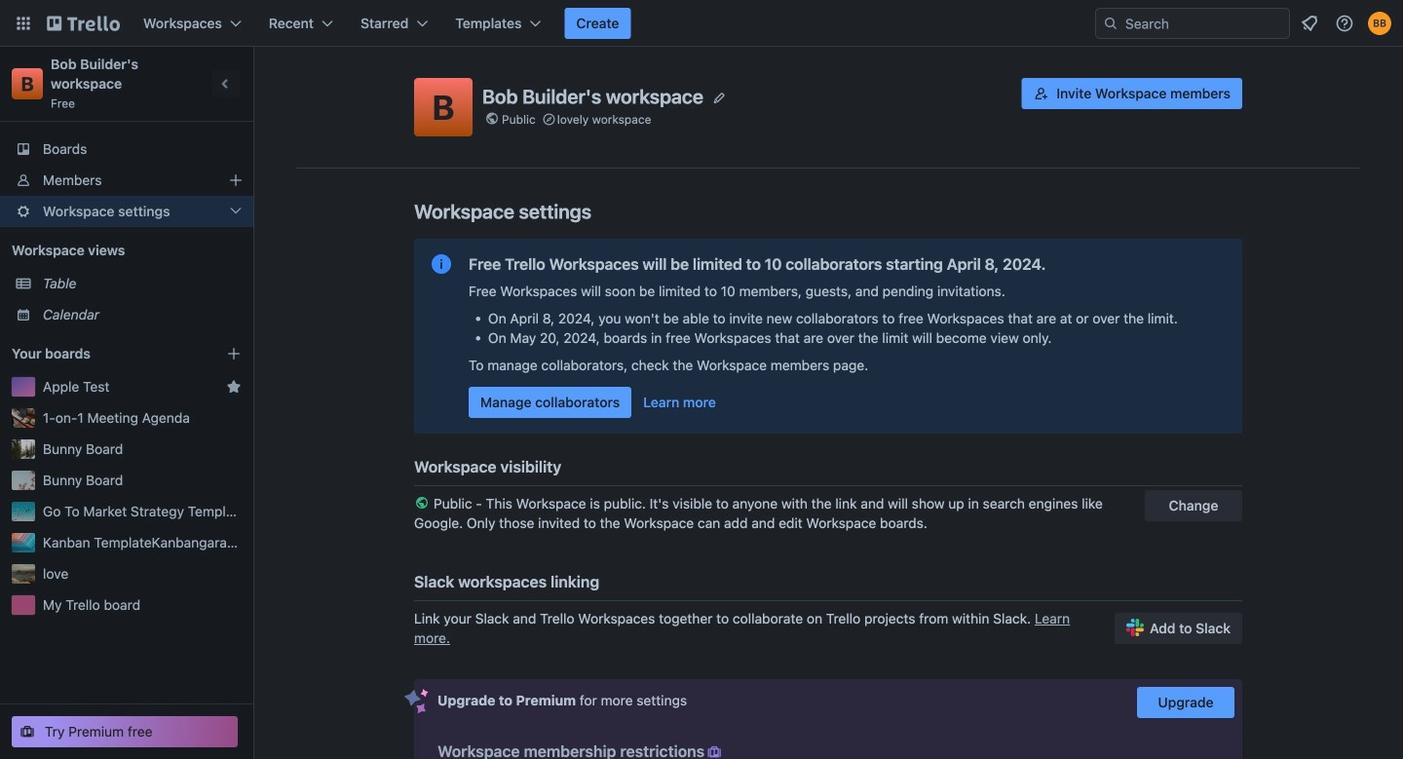 Task type: locate. For each thing, give the bounding box(es) containing it.
bob builder (bobbuilder40) image
[[1369, 12, 1392, 35]]

0 notifications image
[[1298, 12, 1322, 35]]

starred icon image
[[226, 379, 242, 395]]

search image
[[1103, 16, 1119, 31]]

primary element
[[0, 0, 1404, 47]]

sm image
[[705, 743, 724, 759]]

open information menu image
[[1336, 14, 1355, 33]]

sparkle image
[[405, 689, 429, 715]]



Task type: describe. For each thing, give the bounding box(es) containing it.
add board image
[[226, 346, 242, 362]]

workspace navigation collapse icon image
[[213, 70, 240, 97]]

your boards with 8 items element
[[12, 342, 197, 366]]

back to home image
[[47, 8, 120, 39]]

Search field
[[1119, 10, 1290, 37]]



Task type: vqa. For each thing, say whether or not it's contained in the screenshot.
SPARKLE image
yes



